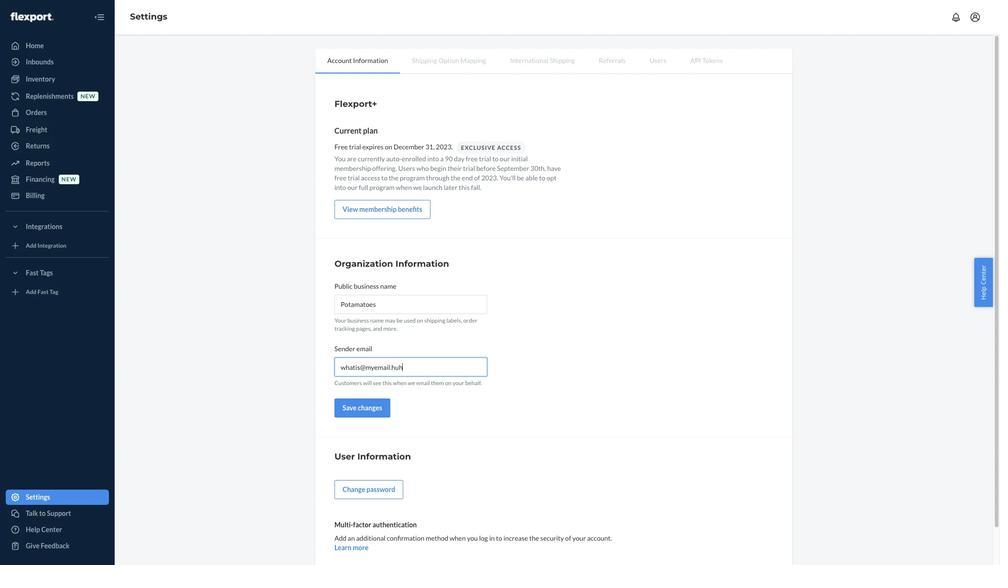 Task type: vqa. For each thing, say whether or not it's contained in the screenshot.
of in the You are currently auto-enrolled into a 90 day free trial to our initial membership offering. Users who begin their trial before September 30th, have free trial access to the program through the end of 2023. You'll be able to opt into our full program when we launch later this fall.
yes



Task type: describe. For each thing, give the bounding box(es) containing it.
talk to support
[[26, 510, 71, 518]]

to inside the add an additional confirmation method when you log in to increase the security of your account. learn more
[[496, 535, 502, 543]]

public business name
[[335, 282, 397, 291]]

0 vertical spatial on
[[385, 143, 392, 151]]

1 vertical spatial when
[[393, 380, 407, 387]]

add for add fast tag
[[26, 289, 36, 296]]

information for organization information
[[396, 259, 449, 270]]

returns
[[26, 142, 50, 150]]

trial up before
[[479, 155, 491, 163]]

add integration link
[[6, 239, 109, 254]]

flexport logo image
[[11, 12, 53, 22]]

offering.
[[372, 164, 397, 173]]

1 shipping from the left
[[412, 56, 437, 65]]

the inside the add an additional confirmation method when you log in to increase the security of your account. learn more
[[530, 535, 539, 543]]

more.
[[383, 326, 398, 333]]

of inside the add an additional confirmation method when you log in to increase the security of your account. learn more
[[565, 535, 571, 543]]

talk to support link
[[6, 507, 109, 522]]

change password
[[343, 486, 395, 494]]

user information
[[335, 452, 411, 463]]

you'll
[[500, 174, 516, 182]]

give
[[26, 543, 40, 551]]

save changes
[[343, 405, 382, 413]]

them
[[431, 380, 444, 387]]

financing
[[26, 175, 55, 184]]

inbounds
[[26, 58, 54, 66]]

inventory link
[[6, 72, 109, 87]]

international
[[510, 56, 549, 65]]

api
[[691, 56, 701, 65]]

to left opt at top
[[539, 174, 546, 182]]

Business name text field
[[335, 295, 488, 315]]

increase
[[504, 535, 528, 543]]

add for add an additional confirmation method when you log in to increase the security of your account. learn more
[[335, 535, 347, 543]]

freight link
[[6, 122, 109, 138]]

open notifications image
[[951, 11, 962, 23]]

password
[[367, 486, 395, 494]]

api tokens tab
[[679, 49, 735, 73]]

fast inside add fast tag link
[[38, 289, 48, 296]]

flexport+
[[335, 99, 377, 109]]

access
[[361, 174, 380, 182]]

1 horizontal spatial free
[[466, 155, 478, 163]]

0 horizontal spatial free
[[335, 174, 347, 182]]

trial up full
[[348, 174, 360, 182]]

log
[[479, 535, 488, 543]]

expires
[[362, 143, 384, 151]]

0 horizontal spatial into
[[335, 184, 346, 192]]

full
[[359, 184, 368, 192]]

organization
[[335, 259, 393, 270]]

referrals tab
[[587, 49, 638, 73]]

0 vertical spatial your
[[453, 380, 464, 387]]

tab list containing account information
[[315, 49, 793, 74]]

later
[[444, 184, 458, 192]]

current
[[335, 126, 362, 135]]

integrations
[[26, 223, 62, 231]]

your
[[335, 317, 346, 325]]

2023. inside you are currently auto-enrolled into a 90 day free trial to our initial membership offering. users who begin their trial before september 30th, have free trial access to the program through the end of 2023. you'll be able to opt into our full program when we launch later this fall.
[[482, 174, 499, 182]]

business for your
[[348, 317, 369, 325]]

name for your business name may be used on shipping labels, order tracking pages, and more.
[[370, 317, 384, 325]]

are
[[347, 155, 357, 163]]

view
[[343, 206, 358, 214]]

method
[[426, 535, 449, 543]]

plan
[[363, 126, 378, 135]]

multi-
[[335, 522, 353, 530]]

information for account information
[[353, 56, 388, 65]]

0 horizontal spatial settings
[[26, 494, 50, 502]]

to down exclusive access
[[493, 155, 499, 163]]

support
[[47, 510, 71, 518]]

feedback
[[41, 543, 70, 551]]

orders
[[26, 109, 47, 117]]

your inside the add an additional confirmation method when you log in to increase the security of your account. learn more
[[573, 535, 586, 543]]

to inside "link"
[[39, 510, 46, 518]]

business for public
[[354, 282, 379, 291]]

center inside "link"
[[41, 526, 62, 534]]

new for financing
[[61, 176, 77, 183]]

Email address text field
[[335, 358, 488, 377]]

0 horizontal spatial email
[[357, 345, 372, 353]]

account information tab
[[315, 49, 400, 74]]

api tokens
[[691, 56, 723, 65]]

new for replenishments
[[81, 93, 96, 100]]

who
[[417, 164, 429, 173]]

home
[[26, 42, 44, 50]]

factor
[[353, 522, 371, 530]]

1 horizontal spatial settings
[[130, 12, 167, 22]]

september
[[497, 164, 529, 173]]

0 horizontal spatial the
[[389, 174, 399, 182]]

pages,
[[356, 326, 372, 333]]

help inside button
[[980, 287, 988, 300]]

a
[[441, 155, 444, 163]]

labels,
[[447, 317, 462, 325]]

1 horizontal spatial program
[[400, 174, 425, 182]]

help inside "link"
[[26, 526, 40, 534]]

customers will see this when we email them on your behalf.
[[335, 380, 482, 387]]

tokens
[[703, 56, 723, 65]]

1 horizontal spatial settings link
[[130, 12, 167, 22]]

change password button
[[335, 481, 404, 500]]

and
[[373, 326, 382, 333]]

1 horizontal spatial the
[[451, 174, 461, 182]]

auto-
[[386, 155, 402, 163]]

initial
[[511, 155, 528, 163]]

give feedback button
[[6, 539, 109, 554]]

day
[[454, 155, 465, 163]]

talk
[[26, 510, 38, 518]]

returns link
[[6, 139, 109, 154]]

1 horizontal spatial into
[[428, 155, 439, 163]]

replenishments
[[26, 92, 74, 100]]

0 horizontal spatial program
[[370, 184, 395, 192]]

have
[[547, 164, 561, 173]]

free
[[335, 143, 348, 151]]

option
[[439, 56, 459, 65]]

fall.
[[471, 184, 482, 192]]

membership inside you are currently auto-enrolled into a 90 day free trial to our initial membership offering. users who begin their trial before september 30th, have free trial access to the program through the end of 2023. you'll be able to opt into our full program when we launch later this fall.
[[335, 164, 371, 173]]

reports link
[[6, 156, 109, 171]]

shipping option mapping
[[412, 56, 486, 65]]

additional
[[356, 535, 386, 543]]

learn
[[335, 545, 352, 553]]

users tab
[[638, 49, 679, 73]]

exclusive access
[[461, 144, 521, 151]]

1 vertical spatial this
[[383, 380, 392, 387]]

access
[[497, 144, 521, 151]]



Task type: locate. For each thing, give the bounding box(es) containing it.
the down their
[[451, 174, 461, 182]]

2023. up a
[[436, 143, 453, 151]]

0 vertical spatial free
[[466, 155, 478, 163]]

1 vertical spatial be
[[397, 317, 403, 325]]

information for user information
[[358, 452, 411, 463]]

1 horizontal spatial help center
[[980, 266, 988, 300]]

2 vertical spatial on
[[445, 380, 452, 387]]

0 horizontal spatial on
[[385, 143, 392, 151]]

0 horizontal spatial help
[[26, 526, 40, 534]]

this inside you are currently auto-enrolled into a 90 day free trial to our initial membership offering. users who begin their trial before september 30th, have free trial access to the program through the end of 2023. you'll be able to opt into our full program when we launch later this fall.
[[459, 184, 470, 192]]

1 vertical spatial fast
[[38, 289, 48, 296]]

before
[[477, 164, 496, 173]]

home link
[[6, 38, 109, 54]]

new down reports link
[[61, 176, 77, 183]]

we inside you are currently auto-enrolled into a 90 day free trial to our initial membership offering. users who begin their trial before september 30th, have free trial access to the program through the end of 2023. you'll be able to opt into our full program when we launch later this fall.
[[413, 184, 422, 192]]

the down offering.
[[389, 174, 399, 182]]

0 vertical spatial of
[[474, 174, 480, 182]]

new
[[81, 93, 96, 100], [61, 176, 77, 183]]

1 horizontal spatial new
[[81, 93, 96, 100]]

1 vertical spatial free
[[335, 174, 347, 182]]

add an additional confirmation method when you log in to increase the security of your account. learn more
[[335, 535, 612, 553]]

multi-factor authentication
[[335, 522, 417, 530]]

business up pages,
[[348, 317, 369, 325]]

help center inside help center "link"
[[26, 526, 62, 534]]

email right sender at the bottom
[[357, 345, 372, 353]]

fast left tags
[[26, 269, 39, 277]]

1 vertical spatial into
[[335, 184, 346, 192]]

0 horizontal spatial this
[[383, 380, 392, 387]]

0 vertical spatial fast
[[26, 269, 39, 277]]

referrals
[[599, 56, 626, 65]]

users inside tab
[[650, 56, 667, 65]]

1 vertical spatial users
[[398, 164, 415, 173]]

view membership benefits
[[343, 206, 422, 214]]

0 vertical spatial program
[[400, 174, 425, 182]]

0 vertical spatial add
[[26, 243, 36, 250]]

business inside your business name may be used on shipping labels, order tracking pages, and more.
[[348, 317, 369, 325]]

close navigation image
[[94, 11, 105, 23]]

0 vertical spatial center
[[980, 266, 988, 285]]

settings link
[[130, 12, 167, 22], [6, 490, 109, 506]]

used
[[404, 317, 416, 325]]

membership down are
[[335, 164, 371, 173]]

the
[[389, 174, 399, 182], [451, 174, 461, 182], [530, 535, 539, 543]]

be
[[517, 174, 524, 182], [397, 317, 403, 325]]

of right security
[[565, 535, 571, 543]]

information
[[353, 56, 388, 65], [396, 259, 449, 270], [358, 452, 411, 463]]

open account menu image
[[970, 11, 981, 23]]

trial up end
[[463, 164, 475, 173]]

0 horizontal spatial new
[[61, 176, 77, 183]]

on inside your business name may be used on shipping labels, order tracking pages, and more.
[[417, 317, 423, 325]]

1 vertical spatial email
[[416, 380, 430, 387]]

launch
[[423, 184, 443, 192]]

0 vertical spatial settings
[[130, 12, 167, 22]]

users down enrolled
[[398, 164, 415, 173]]

1 vertical spatial center
[[41, 526, 62, 534]]

0 vertical spatial our
[[500, 155, 510, 163]]

0 vertical spatial users
[[650, 56, 667, 65]]

0 vertical spatial name
[[380, 282, 397, 291]]

when up benefits
[[396, 184, 412, 192]]

billing
[[26, 192, 45, 200]]

into
[[428, 155, 439, 163], [335, 184, 346, 192]]

of up fall.
[[474, 174, 480, 182]]

tags
[[40, 269, 53, 277]]

center
[[980, 266, 988, 285], [41, 526, 62, 534]]

2 horizontal spatial the
[[530, 535, 539, 543]]

user
[[335, 452, 355, 463]]

may
[[385, 317, 396, 325]]

users
[[650, 56, 667, 65], [398, 164, 415, 173]]

information up password
[[358, 452, 411, 463]]

0 vertical spatial email
[[357, 345, 372, 353]]

shipping right international
[[550, 56, 575, 65]]

orders link
[[6, 105, 109, 120]]

email left them
[[416, 380, 430, 387]]

an
[[348, 535, 355, 543]]

international shipping tab
[[498, 49, 587, 73]]

1 horizontal spatial users
[[650, 56, 667, 65]]

to down offering.
[[381, 174, 388, 182]]

shipping left option
[[412, 56, 437, 65]]

users left api in the right top of the page
[[650, 56, 667, 65]]

behalf.
[[465, 380, 482, 387]]

shipping
[[412, 56, 437, 65], [550, 56, 575, 65]]

1 horizontal spatial this
[[459, 184, 470, 192]]

1 vertical spatial program
[[370, 184, 395, 192]]

business
[[354, 282, 379, 291], [348, 317, 369, 325]]

0 horizontal spatial 2023.
[[436, 143, 453, 151]]

0 vertical spatial when
[[396, 184, 412, 192]]

0 vertical spatial settings link
[[130, 12, 167, 22]]

account.
[[587, 535, 612, 543]]

1 vertical spatial on
[[417, 317, 423, 325]]

customers
[[335, 380, 362, 387]]

1 vertical spatial our
[[348, 184, 358, 192]]

end
[[462, 174, 473, 182]]

add down fast tags
[[26, 289, 36, 296]]

your left behalf.
[[453, 380, 464, 387]]

1 horizontal spatial of
[[565, 535, 571, 543]]

2 vertical spatial add
[[335, 535, 347, 543]]

1 vertical spatial add
[[26, 289, 36, 296]]

0 horizontal spatial of
[[474, 174, 480, 182]]

on right them
[[445, 380, 452, 387]]

on
[[385, 143, 392, 151], [417, 317, 423, 325], [445, 380, 452, 387]]

0 vertical spatial be
[[517, 174, 524, 182]]

this
[[459, 184, 470, 192], [383, 380, 392, 387]]

be right may
[[397, 317, 403, 325]]

0 vertical spatial information
[[353, 56, 388, 65]]

program down who
[[400, 174, 425, 182]]

we
[[413, 184, 422, 192], [408, 380, 415, 387]]

security
[[541, 535, 564, 543]]

you
[[467, 535, 478, 543]]

when down email address text box
[[393, 380, 407, 387]]

1 vertical spatial we
[[408, 380, 415, 387]]

0 vertical spatial help center
[[980, 266, 988, 300]]

when left you
[[450, 535, 466, 543]]

name down the organization information
[[380, 282, 397, 291]]

2 shipping from the left
[[550, 56, 575, 65]]

1 horizontal spatial on
[[417, 317, 423, 325]]

view membership benefits button
[[335, 200, 430, 219]]

we down email address text box
[[408, 380, 415, 387]]

1 horizontal spatial center
[[980, 266, 988, 285]]

more
[[353, 545, 369, 553]]

our down the 'access'
[[500, 155, 510, 163]]

free
[[466, 155, 478, 163], [335, 174, 347, 182]]

be inside your business name may be used on shipping labels, order tracking pages, and more.
[[397, 317, 403, 325]]

on up auto-
[[385, 143, 392, 151]]

1 vertical spatial membership
[[359, 206, 397, 214]]

information right account
[[353, 56, 388, 65]]

we left launch in the left of the page
[[413, 184, 422, 192]]

integrations button
[[6, 219, 109, 235]]

1 vertical spatial help
[[26, 526, 40, 534]]

1 horizontal spatial email
[[416, 380, 430, 387]]

0 vertical spatial 2023.
[[436, 143, 453, 151]]

information up business name text field
[[396, 259, 449, 270]]

free down you
[[335, 174, 347, 182]]

benefits
[[398, 206, 422, 214]]

in
[[489, 535, 495, 543]]

30th,
[[531, 164, 546, 173]]

fast inside "fast tags" dropdown button
[[26, 269, 39, 277]]

1 horizontal spatial shipping
[[550, 56, 575, 65]]

into left a
[[428, 155, 439, 163]]

tag
[[50, 289, 58, 296]]

0 horizontal spatial users
[[398, 164, 415, 173]]

tracking
[[335, 326, 355, 333]]

be inside you are currently auto-enrolled into a 90 day free trial to our initial membership offering. users who begin their trial before september 30th, have free trial access to the program through the end of 2023. you'll be able to opt into our full program when we launch later this fall.
[[517, 174, 524, 182]]

1 vertical spatial business
[[348, 317, 369, 325]]

0 vertical spatial help
[[980, 287, 988, 300]]

add
[[26, 243, 36, 250], [26, 289, 36, 296], [335, 535, 347, 543]]

billing link
[[6, 188, 109, 204]]

0 horizontal spatial your
[[453, 380, 464, 387]]

the left security
[[530, 535, 539, 543]]

1 vertical spatial your
[[573, 535, 586, 543]]

be left able
[[517, 174, 524, 182]]

when inside you are currently auto-enrolled into a 90 day free trial to our initial membership offering. users who begin their trial before september 30th, have free trial access to the program through the end of 2023. you'll be able to opt into our full program when we launch later this fall.
[[396, 184, 412, 192]]

your left account.
[[573, 535, 586, 543]]

information inside tab
[[353, 56, 388, 65]]

when inside the add an additional confirmation method when you log in to increase the security of your account. learn more
[[450, 535, 466, 543]]

center inside button
[[980, 266, 988, 285]]

give feedback
[[26, 543, 70, 551]]

add inside the add an additional confirmation method when you log in to increase the security of your account. learn more
[[335, 535, 347, 543]]

1 vertical spatial settings link
[[6, 490, 109, 506]]

free trial expires on december 31, 2023.
[[335, 143, 453, 151]]

0 vertical spatial we
[[413, 184, 422, 192]]

freight
[[26, 126, 47, 134]]

membership down full
[[359, 206, 397, 214]]

save changes button
[[335, 399, 390, 418]]

name
[[380, 282, 397, 291], [370, 317, 384, 325]]

you
[[335, 155, 346, 163]]

add fast tag link
[[6, 285, 109, 300]]

into left full
[[335, 184, 346, 192]]

confirmation
[[387, 535, 425, 543]]

1 vertical spatial help center
[[26, 526, 62, 534]]

add for add integration
[[26, 243, 36, 250]]

our left full
[[348, 184, 358, 192]]

1 horizontal spatial our
[[500, 155, 510, 163]]

program down access
[[370, 184, 395, 192]]

add fast tag
[[26, 289, 58, 296]]

current plan
[[335, 126, 378, 135]]

1 vertical spatial settings
[[26, 494, 50, 502]]

save
[[343, 405, 357, 413]]

through
[[426, 174, 450, 182]]

trial up are
[[349, 143, 361, 151]]

trial
[[349, 143, 361, 151], [479, 155, 491, 163], [463, 164, 475, 173], [348, 174, 360, 182]]

1 vertical spatial new
[[61, 176, 77, 183]]

0 vertical spatial into
[[428, 155, 439, 163]]

1 horizontal spatial 2023.
[[482, 174, 499, 182]]

1 horizontal spatial help
[[980, 287, 988, 300]]

0 vertical spatial business
[[354, 282, 379, 291]]

learn more button
[[335, 544, 369, 554]]

1 horizontal spatial be
[[517, 174, 524, 182]]

add left integration
[[26, 243, 36, 250]]

users inside you are currently auto-enrolled into a 90 day free trial to our initial membership offering. users who begin their trial before september 30th, have free trial access to the program through the end of 2023. you'll be able to opt into our full program when we launch later this fall.
[[398, 164, 415, 173]]

name inside your business name may be used on shipping labels, order tracking pages, and more.
[[370, 317, 384, 325]]

fast tags button
[[6, 266, 109, 281]]

their
[[448, 164, 462, 173]]

help center link
[[6, 523, 109, 538]]

mapping
[[461, 56, 486, 65]]

1 horizontal spatial your
[[573, 535, 586, 543]]

name up and
[[370, 317, 384, 325]]

help center inside help center button
[[980, 266, 988, 300]]

organization information
[[335, 259, 449, 270]]

tab list
[[315, 49, 793, 74]]

membership inside button
[[359, 206, 397, 214]]

account information
[[327, 56, 388, 65]]

order
[[464, 317, 478, 325]]

fast left tag
[[38, 289, 48, 296]]

0 horizontal spatial be
[[397, 317, 403, 325]]

authentication
[[373, 522, 417, 530]]

exclusive
[[461, 144, 496, 151]]

0 horizontal spatial settings link
[[6, 490, 109, 506]]

changes
[[358, 405, 382, 413]]

0 horizontal spatial our
[[348, 184, 358, 192]]

1 vertical spatial information
[[396, 259, 449, 270]]

free right day
[[466, 155, 478, 163]]

0 horizontal spatial center
[[41, 526, 62, 534]]

90
[[445, 155, 453, 163]]

opt
[[547, 174, 557, 182]]

help center
[[980, 266, 988, 300], [26, 526, 62, 534]]

new up orders link
[[81, 93, 96, 100]]

fast
[[26, 269, 39, 277], [38, 289, 48, 296]]

2 vertical spatial when
[[450, 535, 466, 543]]

31,
[[426, 143, 435, 151]]

fast tags
[[26, 269, 53, 277]]

email
[[357, 345, 372, 353], [416, 380, 430, 387]]

1 vertical spatial 2023.
[[482, 174, 499, 182]]

shipping option mapping tab
[[400, 49, 498, 73]]

0 vertical spatial this
[[459, 184, 470, 192]]

on right used
[[417, 317, 423, 325]]

international shipping
[[510, 56, 575, 65]]

to right talk
[[39, 510, 46, 518]]

0 vertical spatial new
[[81, 93, 96, 100]]

2 vertical spatial information
[[358, 452, 411, 463]]

2023. down before
[[482, 174, 499, 182]]

name for public business name
[[380, 282, 397, 291]]

business down organization
[[354, 282, 379, 291]]

add up learn
[[335, 535, 347, 543]]

sender email
[[335, 345, 372, 353]]

1 vertical spatial of
[[565, 535, 571, 543]]

1 vertical spatial name
[[370, 317, 384, 325]]

0 horizontal spatial shipping
[[412, 56, 437, 65]]

0 vertical spatial membership
[[335, 164, 371, 173]]

of inside you are currently auto-enrolled into a 90 day free trial to our initial membership offering. users who begin their trial before september 30th, have free trial access to the program through the end of 2023. you'll be able to opt into our full program when we launch later this fall.
[[474, 174, 480, 182]]

to right in
[[496, 535, 502, 543]]

integration
[[38, 243, 66, 250]]

this down end
[[459, 184, 470, 192]]

this right see at left
[[383, 380, 392, 387]]

0 horizontal spatial help center
[[26, 526, 62, 534]]

begin
[[430, 164, 447, 173]]

2 horizontal spatial on
[[445, 380, 452, 387]]



